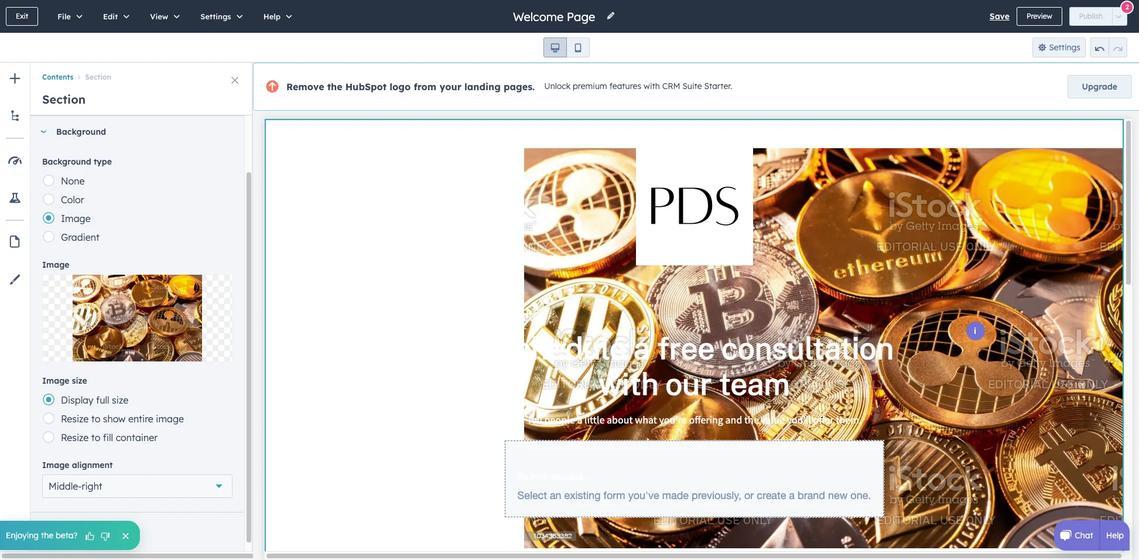 Task type: vqa. For each thing, say whether or not it's contained in the screenshot.
HubSpot "IMAGE"
no



Task type: locate. For each thing, give the bounding box(es) containing it.
to left fill
[[91, 432, 100, 443]]

settings down preview button
[[1049, 42, 1081, 53]]

0 horizontal spatial help
[[263, 12, 281, 21]]

0 vertical spatial resize
[[61, 413, 89, 425]]

section down contents
[[42, 92, 86, 107]]

2 resize from the top
[[61, 432, 89, 443]]

image
[[61, 213, 91, 224], [42, 260, 69, 270], [42, 376, 69, 386], [42, 460, 69, 470]]

1 horizontal spatial group
[[1091, 37, 1128, 57]]

0 horizontal spatial size
[[72, 376, 87, 386]]

the right remove
[[327, 81, 342, 93]]

save
[[990, 11, 1010, 22]]

resize down display
[[61, 413, 89, 425]]

0 vertical spatial the
[[327, 81, 342, 93]]

group
[[544, 37, 590, 57], [1091, 37, 1128, 57]]

to for fill
[[91, 432, 100, 443]]

replace
[[122, 313, 153, 323]]

1 vertical spatial size
[[112, 394, 128, 406]]

1 vertical spatial help
[[1106, 530, 1124, 541]]

thumbsdown image
[[100, 531, 110, 542]]

section inside navigation
[[85, 73, 111, 82]]

fill
[[103, 432, 113, 443]]

background inside dropdown button
[[56, 127, 106, 137]]

the left beta?
[[41, 530, 53, 541]]

navigation
[[30, 63, 253, 84]]

unlock premium features with crm suite starter.
[[544, 81, 732, 92]]

1 vertical spatial the
[[41, 530, 53, 541]]

0 horizontal spatial group
[[544, 37, 590, 57]]

size inside "element"
[[112, 394, 128, 406]]

0 vertical spatial to
[[91, 413, 100, 425]]

0 vertical spatial settings button
[[188, 0, 251, 33]]

settings
[[201, 12, 231, 21], [1049, 42, 1081, 53]]

size right "full"
[[112, 394, 128, 406]]

display
[[61, 394, 94, 406]]

view
[[150, 12, 168, 21]]

container
[[116, 432, 158, 443]]

0 horizontal spatial settings button
[[188, 0, 251, 33]]

background up none
[[42, 156, 91, 167]]

0 horizontal spatial settings
[[201, 12, 231, 21]]

display full size
[[61, 394, 128, 406]]

settings button
[[188, 0, 251, 33], [1033, 37, 1086, 57]]

resize for resize to fill container
[[61, 432, 89, 443]]

publish
[[1079, 12, 1103, 21]]

size
[[72, 376, 87, 386], [112, 394, 128, 406]]

0 vertical spatial section
[[85, 73, 111, 82]]

replace button
[[42, 274, 233, 362]]

background up background type on the left top of the page
[[56, 127, 106, 137]]

resize
[[61, 413, 89, 425], [61, 432, 89, 443]]

upgrade link
[[1068, 75, 1132, 98]]

background
[[56, 127, 106, 137], [42, 156, 91, 167]]

file
[[58, 12, 71, 21]]

1 horizontal spatial help
[[1106, 530, 1124, 541]]

resize up the image alignment
[[61, 432, 89, 443]]

1 vertical spatial resize
[[61, 432, 89, 443]]

suite
[[683, 81, 702, 92]]

section
[[85, 73, 111, 82], [42, 92, 86, 107]]

settings right view button at the left of page
[[201, 12, 231, 21]]

2
[[1126, 3, 1129, 11]]

image down color
[[61, 213, 91, 224]]

your
[[440, 81, 462, 93]]

1 horizontal spatial size
[[112, 394, 128, 406]]

publish group
[[1070, 7, 1128, 26]]

help button
[[251, 0, 301, 33]]

1 vertical spatial settings
[[1049, 42, 1081, 53]]

1 vertical spatial background
[[42, 156, 91, 167]]

background type
[[42, 156, 112, 167]]

beta?
[[56, 530, 78, 541]]

to left show
[[91, 413, 100, 425]]

thumbsup image
[[85, 531, 95, 542]]

chat
[[1075, 530, 1094, 541]]

show
[[103, 413, 126, 425]]

to
[[91, 413, 100, 425], [91, 432, 100, 443]]

resize to show entire image
[[61, 413, 184, 425]]

1 vertical spatial to
[[91, 432, 100, 443]]

image alignment
[[42, 460, 113, 470]]

close image
[[231, 77, 238, 84]]

1 horizontal spatial the
[[327, 81, 342, 93]]

1 to from the top
[[91, 413, 100, 425]]

size up display
[[72, 376, 87, 386]]

1 horizontal spatial settings button
[[1033, 37, 1086, 57]]

background for background
[[56, 127, 106, 137]]

1 resize from the top
[[61, 413, 89, 425]]

2 group from the left
[[1091, 37, 1128, 57]]

features
[[610, 81, 642, 92]]

the inside button
[[41, 530, 53, 541]]

publish button
[[1070, 7, 1113, 26]]

upgrade
[[1082, 81, 1118, 92]]

None field
[[512, 8, 599, 24]]

0 horizontal spatial the
[[41, 530, 53, 541]]

logo
[[390, 81, 411, 93]]

type
[[94, 156, 112, 167]]

0 vertical spatial size
[[72, 376, 87, 386]]

exit link
[[6, 7, 38, 26]]

gradient
[[61, 231, 100, 243]]

group down publish group
[[1091, 37, 1128, 57]]

1 group from the left
[[544, 37, 590, 57]]

help
[[263, 12, 281, 21], [1106, 530, 1124, 541]]

section right contents
[[85, 73, 111, 82]]

enjoying the beta? button
[[0, 521, 140, 550]]

image up middle-
[[42, 460, 69, 470]]

2 to from the top
[[91, 432, 100, 443]]

color
[[61, 194, 84, 206]]

the
[[327, 81, 342, 93], [41, 530, 53, 541]]

0 vertical spatial help
[[263, 12, 281, 21]]

0 vertical spatial background
[[56, 127, 106, 137]]

background for background type
[[42, 156, 91, 167]]

remove
[[286, 81, 324, 93]]

from
[[414, 81, 437, 93]]

the for beta?
[[41, 530, 53, 541]]

group up the unlock
[[544, 37, 590, 57]]

navigation containing contents
[[30, 63, 253, 84]]



Task type: describe. For each thing, give the bounding box(es) containing it.
1 vertical spatial settings button
[[1033, 37, 1086, 57]]

edit
[[103, 12, 118, 21]]

save button
[[990, 9, 1010, 23]]

1 vertical spatial section
[[42, 92, 86, 107]]

reset all styles button
[[47, 524, 136, 548]]

to for show
[[91, 413, 100, 425]]

crm
[[662, 81, 680, 92]]

image up display
[[42, 376, 69, 386]]

middle-right
[[49, 480, 102, 492]]

hubspot
[[345, 81, 387, 93]]

with
[[644, 81, 660, 92]]

preview
[[1027, 12, 1053, 21]]

remove the hubspot logo from your landing pages.
[[286, 81, 535, 93]]

entire
[[128, 413, 153, 425]]

middle-
[[49, 480, 82, 492]]

reset
[[62, 531, 84, 541]]

right
[[82, 480, 102, 492]]

unlock
[[544, 81, 571, 92]]

edit button
[[91, 0, 138, 33]]

the for hubspot
[[327, 81, 342, 93]]

all
[[86, 531, 96, 541]]

starter.
[[704, 81, 732, 92]]

resize for resize to show entire image
[[61, 413, 89, 425]]

view button
[[138, 0, 188, 33]]

1 horizontal spatial settings
[[1049, 42, 1081, 53]]

file button
[[45, 0, 91, 33]]

premium
[[573, 81, 607, 92]]

0 vertical spatial settings
[[201, 12, 231, 21]]

section button
[[73, 73, 111, 82]]

none
[[61, 175, 85, 187]]

image down gradient
[[42, 260, 69, 270]]

styles
[[98, 531, 121, 541]]

exit
[[16, 12, 28, 21]]

contents button
[[42, 73, 73, 82]]

image size element
[[42, 390, 233, 446]]

resize to fill container
[[61, 432, 158, 443]]

pages.
[[504, 81, 535, 93]]

reset all styles
[[62, 531, 121, 541]]

caret image
[[40, 130, 47, 133]]

middle-right button
[[42, 475, 233, 498]]

help inside button
[[263, 12, 281, 21]]

background button
[[30, 116, 233, 148]]

preview button
[[1017, 7, 1063, 26]]

full
[[96, 394, 109, 406]]

enjoying
[[6, 530, 39, 541]]

enjoying the beta?
[[6, 530, 78, 541]]

landing
[[465, 81, 501, 93]]

image size
[[42, 376, 87, 386]]

alignment
[[72, 460, 113, 470]]

image
[[156, 413, 184, 425]]

contents
[[42, 73, 73, 82]]



